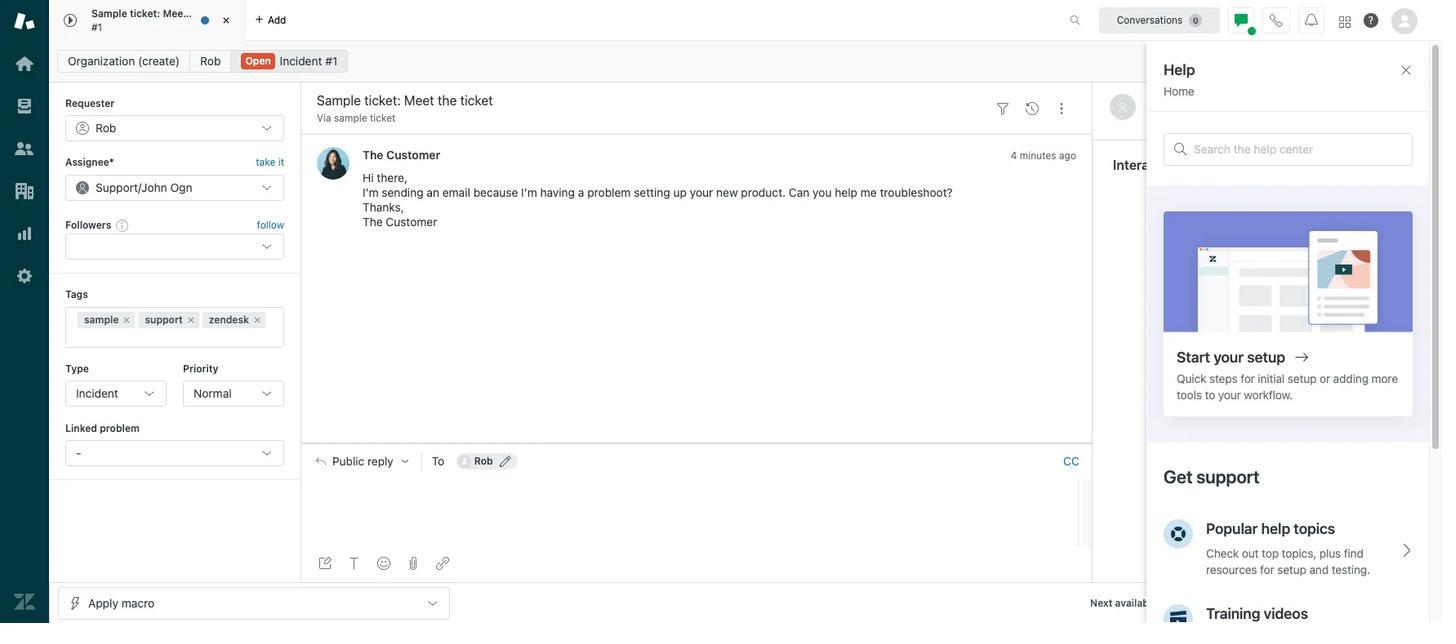 Task type: describe. For each thing, give the bounding box(es) containing it.
available
[[1116, 597, 1158, 609]]

get help image
[[1364, 13, 1379, 28]]

incident #1
[[280, 54, 338, 68]]

cc button
[[1064, 454, 1080, 469]]

0 vertical spatial customer
[[386, 148, 440, 162]]

rob link
[[190, 50, 232, 73]]

because
[[474, 186, 518, 200]]

get started image
[[14, 53, 35, 74]]

ticket inside sample ticket: meet the ticket #1
[[208, 7, 235, 20]]

cc
[[1064, 454, 1080, 468]]

new
[[716, 186, 738, 200]]

next available ticket
[[1091, 597, 1188, 609]]

meet
[[163, 7, 187, 20]]

me
[[861, 186, 877, 200]]

1 vertical spatial problem
[[100, 422, 140, 435]]

ticket actions image
[[1055, 102, 1068, 115]]

linked problem element
[[65, 441, 284, 467]]

support / john ogn
[[96, 180, 192, 194]]

filter image
[[997, 102, 1010, 115]]

organization
[[68, 54, 135, 68]]

the customer
[[363, 148, 440, 162]]

admin image
[[14, 265, 35, 287]]

tab containing sample ticket: meet the ticket
[[49, 0, 245, 41]]

an
[[427, 186, 439, 200]]

public reply
[[332, 455, 394, 468]]

4 minutes ago
[[1011, 150, 1077, 162]]

take
[[256, 156, 276, 169]]

assignee* element
[[65, 175, 284, 201]]

public reply button
[[301, 444, 421, 479]]

main element
[[0, 0, 49, 623]]

type
[[65, 362, 89, 375]]

info on adding followers image
[[116, 219, 129, 232]]

thanks,
[[363, 200, 404, 214]]

next available ticket button
[[1083, 587, 1208, 620]]

tags
[[65, 288, 88, 301]]

edit user image
[[500, 456, 511, 467]]

john
[[141, 180, 167, 194]]

there,
[[377, 171, 408, 185]]

reply
[[368, 455, 394, 468]]

help
[[835, 186, 858, 200]]

public
[[332, 455, 365, 468]]

the inside hi there, i'm sending an email because i'm having a problem setting up your new product. can you help me troubleshoot? thanks, the customer
[[363, 215, 383, 229]]

4 minutes ago text field
[[1011, 150, 1077, 162]]

hi there, i'm sending an email because i'm having a problem setting up your new product. can you help me troubleshoot? thanks, the customer
[[363, 171, 953, 229]]

zendesk image
[[14, 591, 35, 613]]

normal button
[[183, 381, 284, 407]]

the customer link
[[363, 148, 440, 162]]

events image
[[1026, 102, 1039, 115]]

(create)
[[138, 54, 180, 68]]

rob inside secondary element
[[200, 54, 221, 68]]

having
[[540, 186, 575, 200]]

remove image for support
[[186, 315, 196, 325]]

skip button
[[1215, 587, 1267, 620]]

setting
[[634, 186, 670, 200]]

incident button
[[65, 381, 167, 407]]

followers
[[65, 219, 111, 231]]

rob up interactions at the right of page
[[1146, 100, 1170, 114]]

macro
[[121, 596, 154, 610]]

ticket for via sample ticket
[[370, 112, 396, 124]]

add
[[268, 13, 286, 26]]

rob right thompson@gmail.com icon
[[474, 455, 493, 467]]

email
[[443, 186, 470, 200]]

customers image
[[14, 138, 35, 159]]

support
[[96, 180, 138, 194]]

as
[[1333, 596, 1345, 610]]

sample
[[91, 7, 127, 20]]

thompson@gmail.com image
[[458, 455, 471, 468]]

remove image for sample
[[122, 315, 132, 325]]

ticket:
[[130, 7, 160, 20]]

next
[[1091, 597, 1113, 609]]



Task type: vqa. For each thing, say whether or not it's contained in the screenshot.
Tags element
no



Task type: locate. For each thing, give the bounding box(es) containing it.
i'm
[[363, 186, 379, 200], [521, 186, 537, 200]]

submit as button
[[1273, 587, 1398, 620]]

incident
[[280, 54, 322, 68], [76, 386, 118, 400]]

Subject field
[[314, 91, 985, 110]]

zendesk support image
[[14, 11, 35, 32]]

troubleshoot?
[[880, 186, 953, 200]]

close image
[[218, 12, 234, 29]]

3 remove image from the left
[[252, 315, 262, 325]]

#1 down "sample"
[[91, 21, 102, 33]]

conversations button
[[1099, 7, 1220, 33]]

the down thanks, at the left of the page
[[363, 215, 383, 229]]

ticket right the
[[208, 7, 235, 20]]

product.
[[741, 186, 786, 200]]

problem inside hi there, i'm sending an email because i'm having a problem setting up your new product. can you help me troubleshoot? thanks, the customer
[[587, 186, 631, 200]]

rob
[[200, 54, 221, 68], [1146, 100, 1170, 114], [96, 121, 116, 135], [474, 455, 493, 467]]

requester element
[[65, 115, 284, 142]]

draft mode image
[[319, 557, 332, 570]]

remove image for zendesk
[[252, 315, 262, 325]]

sample ticket: meet the ticket #1
[[91, 7, 235, 33]]

0 vertical spatial problem
[[587, 186, 631, 200]]

1 vertical spatial #1
[[325, 54, 338, 68]]

remove image
[[122, 315, 132, 325], [186, 315, 196, 325], [252, 315, 262, 325]]

apply macro
[[88, 596, 154, 610]]

take it
[[256, 156, 284, 169]]

customer inside hi there, i'm sending an email because i'm having a problem setting up your new product. can you help me troubleshoot? thanks, the customer
[[386, 215, 437, 229]]

2 the from the top
[[363, 215, 383, 229]]

to
[[432, 454, 445, 468]]

0 vertical spatial the
[[363, 148, 384, 162]]

1 horizontal spatial i'm
[[521, 186, 537, 200]]

priority
[[183, 362, 218, 375]]

incident down type on the left of page
[[76, 386, 118, 400]]

0 vertical spatial incident
[[280, 54, 322, 68]]

/
[[138, 180, 141, 194]]

1 vertical spatial customer
[[386, 215, 437, 229]]

a
[[578, 186, 584, 200]]

apply
[[88, 596, 118, 610]]

rob down requester at the top
[[96, 121, 116, 135]]

via
[[317, 112, 331, 124]]

1 horizontal spatial sample
[[334, 112, 367, 124]]

organizations image
[[14, 181, 35, 202]]

2 horizontal spatial ticket
[[1160, 597, 1188, 609]]

customer down sending on the top of page
[[386, 215, 437, 229]]

sample right via
[[334, 112, 367, 124]]

ticket up the customer
[[370, 112, 396, 124]]

incident right open
[[280, 54, 322, 68]]

#1
[[91, 21, 102, 33], [325, 54, 338, 68]]

1 horizontal spatial ticket
[[370, 112, 396, 124]]

user image
[[1118, 102, 1128, 112], [1120, 103, 1127, 112]]

zendesk
[[209, 313, 249, 326]]

follow
[[257, 219, 284, 231]]

customer
[[386, 148, 440, 162], [386, 215, 437, 229]]

#1 inside sample ticket: meet the ticket #1
[[91, 21, 102, 33]]

tab
[[49, 0, 245, 41]]

open
[[245, 55, 271, 67]]

incident inside popup button
[[76, 386, 118, 400]]

add attachment image
[[407, 557, 420, 570]]

4
[[1011, 150, 1017, 162]]

reporting image
[[14, 223, 35, 244]]

ticket for next available ticket
[[1160, 597, 1188, 609]]

assignee*
[[65, 156, 114, 169]]

1 vertical spatial sample
[[84, 313, 119, 326]]

your
[[690, 186, 713, 200]]

sending
[[382, 186, 424, 200]]

1 horizontal spatial incident
[[280, 54, 322, 68]]

customer up there,
[[386, 148, 440, 162]]

it
[[278, 156, 284, 169]]

1 remove image from the left
[[122, 315, 132, 325]]

i'm left having
[[521, 186, 537, 200]]

hi
[[363, 171, 374, 185]]

submit as
[[1293, 596, 1349, 610]]

the
[[190, 7, 205, 20]]

can
[[789, 186, 810, 200]]

hide composer image
[[690, 437, 703, 450]]

1 horizontal spatial remove image
[[186, 315, 196, 325]]

#1 up via
[[325, 54, 338, 68]]

ticket inside popup button
[[1160, 597, 1188, 609]]

open image
[[1376, 100, 1389, 114]]

0 horizontal spatial sample
[[84, 313, 119, 326]]

rob inside requester element
[[96, 121, 116, 135]]

#1 inside secondary element
[[325, 54, 338, 68]]

submit
[[1293, 596, 1330, 610]]

ago
[[1059, 150, 1077, 162]]

format text image
[[348, 557, 361, 570]]

notifications image
[[1305, 13, 1318, 27]]

conversations
[[1117, 13, 1183, 26]]

ticket right available
[[1160, 597, 1188, 609]]

i'm down hi
[[363, 186, 379, 200]]

incident inside secondary element
[[280, 54, 322, 68]]

linked problem
[[65, 422, 140, 435]]

remove image right support
[[186, 315, 196, 325]]

0 vertical spatial ticket
[[208, 7, 235, 20]]

2 i'm from the left
[[521, 186, 537, 200]]

the up hi
[[363, 148, 384, 162]]

problem
[[587, 186, 631, 200], [100, 422, 140, 435]]

the
[[363, 148, 384, 162], [363, 215, 383, 229]]

view more details image
[[1349, 100, 1363, 114]]

1 vertical spatial incident
[[76, 386, 118, 400]]

you
[[813, 186, 832, 200]]

customer context image
[[1416, 96, 1429, 109]]

via sample ticket
[[317, 112, 396, 124]]

problem right a on the left top of page
[[587, 186, 631, 200]]

incident for incident
[[76, 386, 118, 400]]

support
[[145, 313, 183, 326]]

0 horizontal spatial i'm
[[363, 186, 379, 200]]

1 vertical spatial ticket
[[370, 112, 396, 124]]

-
[[76, 446, 81, 460]]

up
[[674, 186, 687, 200]]

requester
[[65, 97, 115, 109]]

followers element
[[65, 234, 284, 260]]

avatar image
[[317, 147, 350, 180]]

tabs tab list
[[49, 0, 1053, 41]]

0 horizontal spatial problem
[[100, 422, 140, 435]]

0 vertical spatial #1
[[91, 21, 102, 33]]

apps image
[[1416, 167, 1429, 181]]

interactions
[[1113, 157, 1187, 172]]

organization (create)
[[68, 54, 180, 68]]

button displays agent's chat status as online. image
[[1235, 13, 1248, 27]]

remove image right zendesk at the bottom of the page
[[252, 315, 262, 325]]

1 the from the top
[[363, 148, 384, 162]]

sample down the tags
[[84, 313, 119, 326]]

linked
[[65, 422, 97, 435]]

views image
[[14, 96, 35, 117]]

ogn
[[170, 180, 192, 194]]

rob down close icon
[[200, 54, 221, 68]]

take it button
[[256, 155, 284, 171]]

add button
[[245, 0, 296, 40]]

1 vertical spatial the
[[363, 215, 383, 229]]

zendesk products image
[[1340, 16, 1351, 27]]

normal
[[194, 386, 232, 400]]

0 horizontal spatial incident
[[76, 386, 118, 400]]

0 horizontal spatial ticket
[[208, 7, 235, 20]]

insert emojis image
[[377, 557, 390, 570]]

secondary element
[[49, 45, 1443, 78]]

remove image left support
[[122, 315, 132, 325]]

skip
[[1229, 596, 1252, 610]]

follow button
[[257, 218, 284, 233]]

1 i'm from the left
[[363, 186, 379, 200]]

2 vertical spatial ticket
[[1160, 597, 1188, 609]]

0 vertical spatial sample
[[334, 112, 367, 124]]

incident for incident #1
[[280, 54, 322, 68]]

problem down incident popup button
[[100, 422, 140, 435]]

add link (cmd k) image
[[436, 557, 449, 570]]

organization (create) button
[[57, 50, 190, 73]]

sample
[[334, 112, 367, 124], [84, 313, 119, 326]]

ticket
[[208, 7, 235, 20], [370, 112, 396, 124], [1160, 597, 1188, 609]]

0 horizontal spatial #1
[[91, 21, 102, 33]]

minutes
[[1020, 150, 1057, 162]]

1 horizontal spatial problem
[[587, 186, 631, 200]]

0 horizontal spatial remove image
[[122, 315, 132, 325]]

1 horizontal spatial #1
[[325, 54, 338, 68]]

2 horizontal spatial remove image
[[252, 315, 262, 325]]

2 remove image from the left
[[186, 315, 196, 325]]



